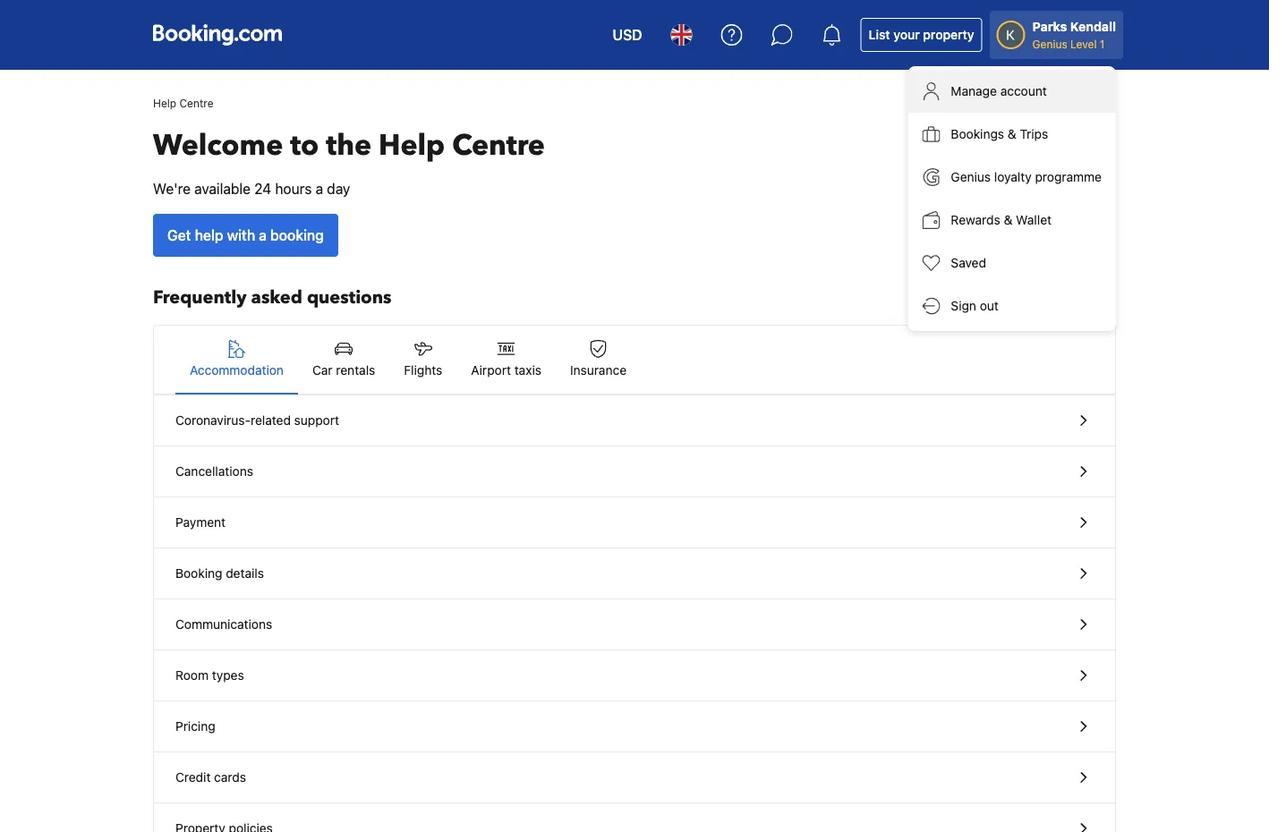 Task type: locate. For each thing, give the bounding box(es) containing it.
0 horizontal spatial help
[[153, 97, 177, 109]]

airport taxis
[[471, 363, 542, 378]]

help right the
[[379, 126, 445, 165]]

1 horizontal spatial centre
[[452, 126, 545, 165]]

car rentals button
[[298, 326, 390, 394]]

1 vertical spatial genius
[[951, 170, 991, 184]]

0 vertical spatial &
[[1008, 127, 1017, 141]]

0 vertical spatial genius
[[1033, 38, 1068, 50]]

welcome to the help centre
[[153, 126, 545, 165]]

get help with a booking
[[167, 227, 324, 244]]

rewards & wallet link
[[908, 199, 1117, 242]]

1 horizontal spatial genius
[[1033, 38, 1068, 50]]

airport
[[471, 363, 511, 378]]

tab list containing accommodation
[[154, 326, 1116, 396]]

0 vertical spatial a
[[316, 180, 323, 197]]

property
[[924, 27, 975, 42]]

0 horizontal spatial a
[[259, 227, 267, 244]]

1 vertical spatial centre
[[452, 126, 545, 165]]

list your property
[[869, 27, 975, 42]]

rentals
[[336, 363, 375, 378]]

usd
[[613, 26, 643, 43]]

car
[[312, 363, 333, 378]]

day
[[327, 180, 350, 197]]

pricing
[[176, 719, 215, 734]]

account
[[1001, 84, 1047, 98]]

frequently asked questions
[[153, 286, 392, 310]]

payment button
[[154, 498, 1116, 549]]

parks
[[1033, 19, 1068, 34]]

a left day
[[316, 180, 323, 197]]

help up welcome in the top of the page
[[153, 97, 177, 109]]

1 horizontal spatial help
[[379, 126, 445, 165]]

& left trips
[[1008, 127, 1017, 141]]

sign out button
[[908, 285, 1117, 328]]

payment
[[176, 515, 226, 530]]

centre
[[180, 97, 214, 109], [452, 126, 545, 165]]

rewards & wallet
[[951, 213, 1052, 227]]

booking
[[176, 566, 222, 581]]

a right with
[[259, 227, 267, 244]]

communications button
[[154, 600, 1116, 651]]

manage account link
[[908, 70, 1117, 113]]

bookings & trips
[[951, 127, 1049, 141]]

& left the wallet at top
[[1004, 213, 1013, 227]]

hours
[[275, 180, 312, 197]]

a
[[316, 180, 323, 197], [259, 227, 267, 244]]

genius down the parks
[[1033, 38, 1068, 50]]

cancellations
[[176, 464, 253, 479]]

credit cards
[[176, 771, 246, 785]]

kendall
[[1071, 19, 1117, 34]]

help
[[153, 97, 177, 109], [379, 126, 445, 165]]

& for wallet
[[1004, 213, 1013, 227]]

tab list
[[154, 326, 1116, 396]]

your
[[894, 27, 920, 42]]

cancellations button
[[154, 447, 1116, 498]]

the
[[326, 126, 372, 165]]

flights button
[[390, 326, 457, 394]]

1 vertical spatial a
[[259, 227, 267, 244]]

genius
[[1033, 38, 1068, 50], [951, 170, 991, 184]]

1
[[1100, 38, 1105, 50]]

details
[[226, 566, 264, 581]]

get help with a booking button
[[153, 214, 338, 257]]

genius left loyalty
[[951, 170, 991, 184]]

0 vertical spatial help
[[153, 97, 177, 109]]

get
[[167, 227, 191, 244]]

car rentals
[[312, 363, 375, 378]]

insurance
[[570, 363, 627, 378]]

related
[[251, 413, 291, 428]]

manage account
[[951, 84, 1047, 98]]

support
[[294, 413, 339, 428]]

help
[[195, 227, 223, 244]]

pricing button
[[154, 702, 1116, 753]]

with
[[227, 227, 255, 244]]

credit cards button
[[154, 753, 1116, 804]]

taxis
[[515, 363, 542, 378]]

0 vertical spatial centre
[[180, 97, 214, 109]]

wallet
[[1016, 213, 1052, 227]]

cards
[[214, 771, 246, 785]]

0 horizontal spatial genius
[[951, 170, 991, 184]]

genius inside parks kendall genius level 1
[[1033, 38, 1068, 50]]

1 vertical spatial &
[[1004, 213, 1013, 227]]

coronavirus-
[[176, 413, 251, 428]]

&
[[1008, 127, 1017, 141], [1004, 213, 1013, 227]]



Task type: vqa. For each thing, say whether or not it's contained in the screenshot.
Rights
no



Task type: describe. For each thing, give the bounding box(es) containing it.
communications
[[176, 617, 272, 632]]

list your property link
[[861, 18, 983, 52]]

parks kendall genius level 1
[[1033, 19, 1117, 50]]

flights
[[404, 363, 443, 378]]

genius loyalty programme link
[[908, 156, 1117, 199]]

coronavirus-related support button
[[154, 396, 1116, 447]]

loyalty
[[995, 170, 1032, 184]]

saved link
[[908, 242, 1117, 285]]

credit
[[176, 771, 211, 785]]

booking.com online hotel reservations image
[[153, 24, 282, 46]]

airport taxis button
[[457, 326, 556, 394]]

programme
[[1036, 170, 1102, 184]]

rewards
[[951, 213, 1001, 227]]

0 horizontal spatial centre
[[180, 97, 214, 109]]

questions
[[307, 286, 392, 310]]

available
[[195, 180, 251, 197]]

we're available 24 hours a day
[[153, 180, 350, 197]]

booking details button
[[154, 549, 1116, 600]]

level
[[1071, 38, 1097, 50]]

accommodation button
[[176, 326, 298, 394]]

1 horizontal spatial a
[[316, 180, 323, 197]]

welcome
[[153, 126, 283, 165]]

& for trips
[[1008, 127, 1017, 141]]

room types
[[176, 668, 244, 683]]

genius loyalty programme
[[951, 170, 1102, 184]]

room types button
[[154, 651, 1116, 702]]

asked
[[251, 286, 303, 310]]

list
[[869, 27, 891, 42]]

1 vertical spatial help
[[379, 126, 445, 165]]

trips
[[1020, 127, 1049, 141]]

room
[[176, 668, 209, 683]]

accommodation
[[190, 363, 284, 378]]

coronavirus-related support
[[176, 413, 339, 428]]

we're
[[153, 180, 191, 197]]

out
[[980, 299, 999, 313]]

24
[[254, 180, 272, 197]]

frequently
[[153, 286, 247, 310]]

booking details
[[176, 566, 264, 581]]

booking
[[270, 227, 324, 244]]

saved
[[951, 256, 987, 270]]

insurance button
[[556, 326, 641, 394]]

sign out
[[951, 299, 999, 313]]

bookings
[[951, 127, 1005, 141]]

manage
[[951, 84, 997, 98]]

a inside button
[[259, 227, 267, 244]]

usd button
[[602, 13, 653, 56]]

types
[[212, 668, 244, 683]]

to
[[290, 126, 319, 165]]

help centre
[[153, 97, 214, 109]]

bookings & trips link
[[908, 113, 1117, 156]]

sign
[[951, 299, 977, 313]]

genius inside "link"
[[951, 170, 991, 184]]



